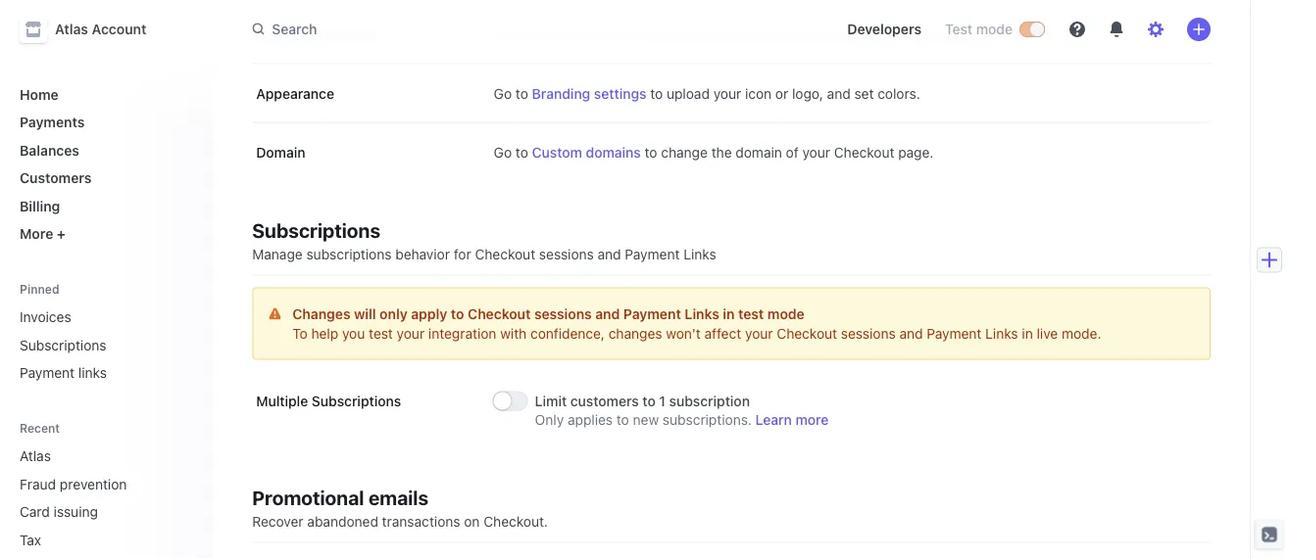 Task type: describe. For each thing, give the bounding box(es) containing it.
card issuing link
[[12, 497, 170, 528]]

page.
[[898, 144, 934, 160]]

go for go to custom domains to change the domain of your checkout page.
[[494, 144, 512, 160]]

apply
[[411, 306, 447, 322]]

go to branding settings to upload your icon or logo, and set colors.
[[494, 85, 920, 101]]

payment inside subscriptions manage subscriptions behavior for checkout sessions and payment links
[[625, 246, 680, 262]]

subscription
[[669, 393, 750, 409]]

1 horizontal spatial mode
[[976, 21, 1013, 37]]

mode inside changes will only apply to checkout sessions and payment links in test mode to help you test your integration with confidence, changes won't affect your checkout sessions and payment links in live mode.
[[768, 306, 805, 322]]

help
[[311, 326, 339, 342]]

billing
[[20, 198, 60, 214]]

+
[[57, 226, 66, 242]]

changes
[[609, 326, 662, 342]]

to inside changes will only apply to checkout sessions and payment links in test mode to help you test your integration with confidence, changes won't affect your checkout sessions and payment links in live mode.
[[451, 306, 464, 322]]

transactions
[[382, 514, 460, 530]]

limit
[[535, 393, 567, 409]]

business
[[719, 26, 775, 43]]

card issuing
[[20, 504, 98, 521]]

to
[[292, 326, 308, 342]]

public information
[[256, 26, 374, 43]]

settings image
[[1148, 22, 1164, 37]]

public details link
[[532, 25, 619, 45]]

invoices
[[20, 309, 71, 326]]

go to custom domains to change the domain of your checkout page.
[[494, 144, 934, 160]]

colors.
[[878, 85, 920, 101]]

your right of
[[803, 144, 830, 160]]

invoices link
[[12, 302, 197, 333]]

0 vertical spatial in
[[723, 306, 735, 322]]

card
[[20, 504, 50, 521]]

1 public from the left
[[256, 26, 296, 43]]

settings
[[594, 85, 647, 101]]

fraud prevention link
[[12, 469, 170, 501]]

payments link
[[12, 106, 197, 138]]

promotional
[[252, 487, 364, 510]]

recent element
[[0, 441, 213, 556]]

subscriptions for subscriptions
[[20, 337, 106, 353]]

sessions for changes
[[534, 306, 592, 322]]

domains
[[586, 144, 641, 160]]

payments
[[20, 114, 85, 130]]

you
[[342, 326, 365, 342]]

links for subscriptions
[[684, 246, 717, 262]]

your left icon
[[714, 85, 741, 101]]

atlas link
[[12, 441, 170, 473]]

home
[[20, 86, 59, 102]]

set
[[855, 85, 874, 101]]

billing link
[[12, 190, 197, 222]]

tax
[[20, 532, 41, 549]]

new
[[633, 412, 659, 428]]

your right update
[[687, 26, 715, 43]]

change
[[661, 144, 708, 160]]

notifications image
[[1109, 22, 1125, 37]]

balances
[[20, 142, 79, 158]]

checkout.
[[484, 514, 548, 530]]

2 public from the left
[[532, 26, 572, 43]]

domain
[[736, 144, 782, 160]]

appearance
[[256, 85, 334, 101]]

to left upload
[[650, 85, 663, 101]]

issuing
[[54, 504, 98, 521]]

applies
[[568, 412, 613, 428]]

will
[[354, 306, 376, 322]]

only
[[380, 306, 408, 322]]

1
[[659, 393, 666, 409]]

name
[[778, 26, 813, 43]]

won't
[[666, 326, 701, 342]]

core navigation links element
[[12, 78, 197, 250]]

payment links link
[[12, 357, 197, 389]]

subscriptions.
[[663, 412, 752, 428]]

changes
[[292, 306, 351, 322]]

home link
[[12, 78, 197, 110]]

mode.
[[1062, 326, 1102, 342]]

checkout up with
[[468, 306, 531, 322]]

on
[[464, 514, 480, 530]]

descriptor.
[[912, 26, 980, 43]]

for
[[454, 246, 471, 262]]

only
[[535, 412, 564, 428]]

multiple subscriptions
[[256, 393, 401, 409]]

subscriptions link
[[12, 329, 197, 361]]

links for changes will only apply to checkout sessions and payment links in test mode
[[685, 306, 719, 322]]

go for go to branding settings to upload your icon or logo, and set colors.
[[494, 85, 512, 101]]

logo,
[[792, 85, 824, 101]]

your down only
[[397, 326, 425, 342]]

information
[[300, 26, 374, 43]]



Task type: locate. For each thing, give the bounding box(es) containing it.
recover
[[252, 514, 304, 530]]

icon
[[745, 85, 772, 101]]

tax link
[[12, 525, 170, 556]]

and inside subscriptions manage subscriptions behavior for checkout sessions and payment links
[[598, 246, 621, 262]]

update
[[639, 26, 683, 43]]

in up affect
[[723, 306, 735, 322]]

your right affect
[[745, 326, 773, 342]]

go to public details to update your business name and statement descriptor.
[[494, 26, 980, 43]]

sessions
[[539, 246, 594, 262], [534, 306, 592, 322], [841, 326, 896, 342]]

3 go from the top
[[494, 144, 512, 160]]

atlas inside recent element
[[20, 449, 51, 465]]

and
[[817, 26, 840, 43], [827, 85, 851, 101], [598, 246, 621, 262], [595, 306, 620, 322], [900, 326, 923, 342]]

checkout right 'for'
[[475, 246, 536, 262]]

test up affect
[[738, 306, 764, 322]]

payment inside pinned element
[[20, 365, 75, 381]]

more +
[[20, 226, 66, 242]]

0 vertical spatial go
[[494, 26, 512, 43]]

0 horizontal spatial in
[[723, 306, 735, 322]]

or
[[775, 85, 789, 101]]

atlas up fraud
[[20, 449, 51, 465]]

atlas account
[[55, 21, 146, 37]]

public left details
[[532, 26, 572, 43]]

of
[[786, 144, 799, 160]]

to left the 1
[[643, 393, 656, 409]]

subscriptions up payment links
[[20, 337, 106, 353]]

customers
[[20, 170, 92, 186]]

public left the information
[[256, 26, 296, 43]]

to up 'integration'
[[451, 306, 464, 322]]

to left branding
[[516, 85, 528, 101]]

0 vertical spatial subscriptions
[[252, 219, 380, 242]]

Search search field
[[240, 12, 793, 47]]

subscriptions
[[306, 246, 392, 262]]

with
[[500, 326, 527, 342]]

subscriptions down you
[[312, 393, 401, 409]]

account
[[92, 21, 146, 37]]

limit customers to 1 subscription only applies to new subscriptions. learn more
[[535, 393, 829, 428]]

custom
[[532, 144, 582, 160]]

go left branding
[[494, 85, 512, 101]]

0 horizontal spatial atlas
[[20, 449, 51, 465]]

prevention
[[60, 477, 127, 493]]

developers
[[847, 21, 922, 37]]

help image
[[1070, 22, 1085, 37]]

recent navigation links element
[[0, 413, 213, 556]]

go left public details link
[[494, 26, 512, 43]]

checkout left 'page.'
[[834, 144, 895, 160]]

payment links
[[20, 365, 107, 381]]

0 horizontal spatial test
[[369, 326, 393, 342]]

1 vertical spatial atlas
[[20, 449, 51, 465]]

in left live
[[1022, 326, 1033, 342]]

subscriptions manage subscriptions behavior for checkout sessions and payment links
[[252, 219, 717, 262]]

Search text field
[[240, 12, 793, 47]]

mode
[[976, 21, 1013, 37], [768, 306, 805, 322]]

1 go from the top
[[494, 26, 512, 43]]

multiple
[[256, 393, 308, 409]]

subscriptions up subscriptions
[[252, 219, 380, 242]]

go left custom in the left of the page
[[494, 144, 512, 160]]

customers link
[[12, 162, 197, 194]]

more
[[796, 412, 829, 428]]

test down only
[[369, 326, 393, 342]]

0 horizontal spatial public
[[256, 26, 296, 43]]

fraud
[[20, 477, 56, 493]]

pinned
[[20, 283, 59, 296]]

checkout inside subscriptions manage subscriptions behavior for checkout sessions and payment links
[[475, 246, 536, 262]]

1 horizontal spatial test
[[738, 306, 764, 322]]

emails
[[369, 487, 429, 510]]

2 go from the top
[[494, 85, 512, 101]]

subscriptions inside subscriptions manage subscriptions behavior for checkout sessions and payment links
[[252, 219, 380, 242]]

upload
[[667, 85, 710, 101]]

links left live
[[986, 326, 1018, 342]]

0 vertical spatial atlas
[[55, 21, 88, 37]]

2 vertical spatial go
[[494, 144, 512, 160]]

public
[[256, 26, 296, 43], [532, 26, 572, 43]]

links
[[78, 365, 107, 381]]

1 vertical spatial in
[[1022, 326, 1033, 342]]

search
[[272, 21, 317, 37]]

test mode
[[945, 21, 1013, 37]]

2 vertical spatial sessions
[[841, 326, 896, 342]]

live
[[1037, 326, 1058, 342]]

to
[[516, 26, 528, 43], [623, 26, 635, 43], [516, 85, 528, 101], [650, 85, 663, 101], [516, 144, 528, 160], [645, 144, 657, 160], [451, 306, 464, 322], [643, 393, 656, 409], [617, 412, 629, 428]]

atlas left 'account'
[[55, 21, 88, 37]]

to left public details link
[[516, 26, 528, 43]]

more
[[20, 226, 53, 242]]

behavior
[[395, 246, 450, 262]]

links up changes will only apply to checkout sessions and payment links in test mode to help you test your integration with confidence, changes won't affect your checkout sessions and payment links in live mode.
[[684, 246, 717, 262]]

changes will only apply to checkout sessions and payment links in test mode to help you test your integration with confidence, changes won't affect your checkout sessions and payment links in live mode.
[[292, 306, 1102, 342]]

2 vertical spatial links
[[986, 326, 1018, 342]]

sessions inside subscriptions manage subscriptions behavior for checkout sessions and payment links
[[539, 246, 594, 262]]

the
[[712, 144, 732, 160]]

atlas for atlas
[[20, 449, 51, 465]]

confidence,
[[530, 326, 605, 342]]

atlas for atlas account
[[55, 21, 88, 37]]

fraud prevention
[[20, 477, 127, 493]]

integration
[[428, 326, 497, 342]]

0 vertical spatial test
[[738, 306, 764, 322]]

sessions for subscriptions
[[539, 246, 594, 262]]

abandoned
[[307, 514, 378, 530]]

checkout
[[834, 144, 895, 160], [475, 246, 536, 262], [468, 306, 531, 322], [777, 326, 837, 342]]

1 vertical spatial subscriptions
[[20, 337, 106, 353]]

atlas inside button
[[55, 21, 88, 37]]

atlas account button
[[20, 16, 166, 43]]

learn
[[756, 412, 792, 428]]

to left new
[[617, 412, 629, 428]]

payment
[[625, 246, 680, 262], [624, 306, 681, 322], [927, 326, 982, 342], [20, 365, 75, 381]]

custom domains link
[[532, 143, 641, 162]]

0 vertical spatial mode
[[976, 21, 1013, 37]]

to left change
[[645, 144, 657, 160]]

branding
[[532, 85, 591, 101]]

subscriptions for subscriptions manage subscriptions behavior for checkout sessions and payment links
[[252, 219, 380, 242]]

branding settings link
[[532, 84, 647, 103]]

affect
[[705, 326, 742, 342]]

1 horizontal spatial in
[[1022, 326, 1033, 342]]

2 vertical spatial subscriptions
[[312, 393, 401, 409]]

1 horizontal spatial public
[[532, 26, 572, 43]]

pinned navigation links element
[[12, 274, 201, 389]]

go for go to public details to update your business name and statement descriptor.
[[494, 26, 512, 43]]

links
[[684, 246, 717, 262], [685, 306, 719, 322], [986, 326, 1018, 342]]

customers
[[571, 393, 639, 409]]

links up won't
[[685, 306, 719, 322]]

pinned element
[[12, 302, 197, 389]]

0 vertical spatial sessions
[[539, 246, 594, 262]]

recent
[[20, 422, 60, 436]]

details
[[576, 26, 619, 43]]

1 vertical spatial mode
[[768, 306, 805, 322]]

balances link
[[12, 134, 197, 166]]

0 vertical spatial links
[[684, 246, 717, 262]]

1 horizontal spatial atlas
[[55, 21, 88, 37]]

developers link
[[840, 14, 930, 45]]

1 vertical spatial links
[[685, 306, 719, 322]]

test
[[945, 21, 973, 37]]

1 vertical spatial test
[[369, 326, 393, 342]]

0 horizontal spatial mode
[[768, 306, 805, 322]]

domain
[[256, 144, 305, 160]]

subscriptions
[[252, 219, 380, 242], [20, 337, 106, 353], [312, 393, 401, 409]]

to left custom in the left of the page
[[516, 144, 528, 160]]

go
[[494, 26, 512, 43], [494, 85, 512, 101], [494, 144, 512, 160]]

checkout right affect
[[777, 326, 837, 342]]

statement
[[844, 26, 908, 43]]

1 vertical spatial go
[[494, 85, 512, 101]]

your
[[687, 26, 715, 43], [714, 85, 741, 101], [803, 144, 830, 160], [397, 326, 425, 342], [745, 326, 773, 342]]

links inside subscriptions manage subscriptions behavior for checkout sessions and payment links
[[684, 246, 717, 262]]

1 vertical spatial sessions
[[534, 306, 592, 322]]

subscriptions inside pinned element
[[20, 337, 106, 353]]

learn more link
[[756, 412, 829, 428]]

to right details
[[623, 26, 635, 43]]

atlas
[[55, 21, 88, 37], [20, 449, 51, 465]]



Task type: vqa. For each thing, say whether or not it's contained in the screenshot.
offer within dropdown button
no



